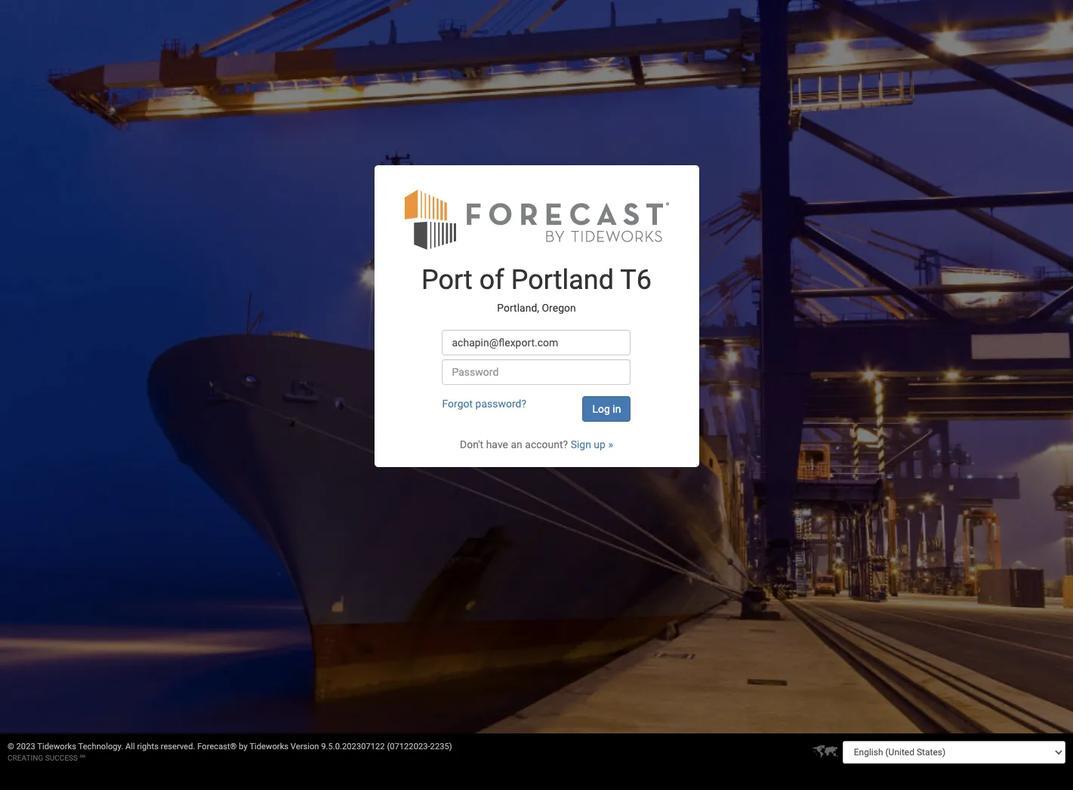 Task type: vqa. For each thing, say whether or not it's contained in the screenshot.
the bottommost container
no



Task type: locate. For each thing, give the bounding box(es) containing it.
1 tideworks from the left
[[37, 742, 76, 752]]

Password password field
[[442, 359, 631, 385]]

password?
[[476, 398, 527, 410]]

0 horizontal spatial tideworks
[[37, 742, 76, 752]]

reserved.
[[161, 742, 195, 752]]

version
[[291, 742, 319, 752]]

tideworks up success
[[37, 742, 76, 752]]

don't have an account? sign up »
[[460, 439, 613, 451]]

port
[[421, 264, 473, 296]]

»
[[608, 439, 613, 451]]

1 horizontal spatial tideworks
[[250, 742, 289, 752]]

log
[[593, 403, 610, 415]]

oregon
[[542, 302, 576, 315]]

log in button
[[583, 396, 631, 422]]

sign up » link
[[571, 439, 613, 451]]

sign
[[571, 439, 591, 451]]

℠
[[80, 755, 85, 763]]

forecast® by tideworks image
[[404, 188, 669, 251]]

have
[[486, 439, 508, 451]]

of
[[479, 264, 504, 296]]

2235)
[[430, 742, 452, 752]]

tideworks right by
[[250, 742, 289, 752]]

Email or username text field
[[442, 330, 631, 356]]

all
[[125, 742, 135, 752]]

2 tideworks from the left
[[250, 742, 289, 752]]

tideworks
[[37, 742, 76, 752], [250, 742, 289, 752]]

9.5.0.202307122
[[321, 742, 385, 752]]

an
[[511, 439, 523, 451]]

don't
[[460, 439, 484, 451]]

port of portland t6 portland, oregon
[[421, 264, 652, 315]]

technology.
[[78, 742, 123, 752]]



Task type: describe. For each thing, give the bounding box(es) containing it.
account?
[[525, 439, 568, 451]]

forgot password? log in
[[442, 398, 621, 415]]

2023
[[16, 742, 35, 752]]

forgot password? link
[[442, 398, 527, 410]]

© 2023 tideworks technology. all rights reserved. forecast® by tideworks version 9.5.0.202307122 (07122023-2235) creating success ℠
[[8, 742, 452, 763]]

creating
[[8, 755, 43, 763]]

by
[[239, 742, 248, 752]]

forgot
[[442, 398, 473, 410]]

in
[[613, 403, 621, 415]]

success
[[45, 755, 78, 763]]

forecast®
[[197, 742, 237, 752]]

t6
[[620, 264, 652, 296]]

©
[[8, 742, 14, 752]]

up
[[594, 439, 606, 451]]

(07122023-
[[387, 742, 430, 752]]

rights
[[137, 742, 159, 752]]

portland
[[511, 264, 614, 296]]

portland,
[[497, 302, 539, 315]]



